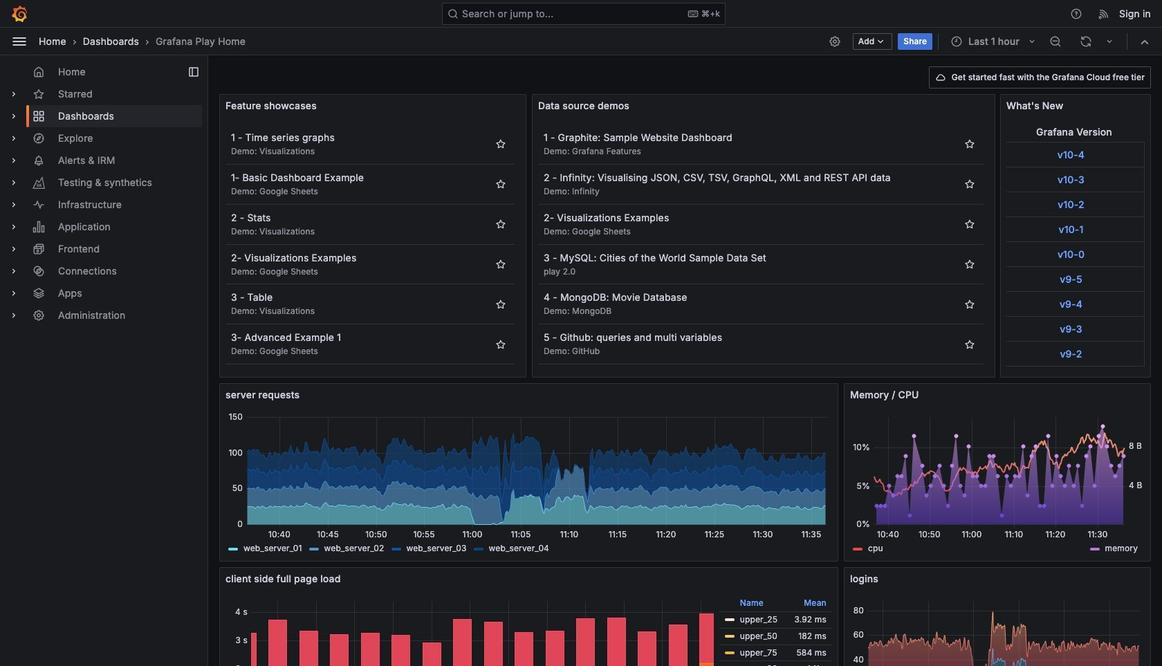 Task type: vqa. For each thing, say whether or not it's contained in the screenshot.
Mark "3- Advanced Example 1" as favorite Icon
yes



Task type: locate. For each thing, give the bounding box(es) containing it.
refresh dashboard image
[[1080, 35, 1092, 47]]

expand section alerts & irm image
[[8, 155, 19, 166]]

mark "3 - table" as favorite image
[[495, 299, 506, 310]]

auto refresh turned off. choose refresh time interval image
[[1104, 36, 1115, 47]]

mark "1- basic dashboard example" as favorite image
[[495, 179, 506, 190]]

expand section administration image
[[8, 310, 19, 321]]

mark "2 - infinity: visualising json, csv, tsv, graphql, xml and rest api data" as favorite image
[[964, 179, 975, 190]]

expand section frontend image
[[8, 243, 19, 255]]

close menu image
[[11, 33, 28, 49]]

mark "2- visualizations examples" as favorite image
[[964, 219, 975, 230]]

zoom out time range image
[[1049, 35, 1062, 47]]



Task type: describe. For each thing, give the bounding box(es) containing it.
expand section connections image
[[8, 266, 19, 277]]

mark "3 - mysql: cities of the world sample data set" as favorite image
[[964, 259, 975, 270]]

dashboard settings image
[[828, 35, 841, 47]]

mark "5 - github: queries and multi variables" as favorite image
[[964, 339, 975, 350]]

expand section application image
[[8, 221, 19, 232]]

expand section apps image
[[8, 288, 19, 299]]

navigation element
[[0, 55, 208, 338]]

undock menu image
[[188, 66, 199, 77]]

expand section dashboards image
[[8, 111, 19, 122]]

mark "1 -  time series graphs" as favorite image
[[495, 139, 506, 150]]

expand section testing & synthetics image
[[8, 177, 19, 188]]

mark "4 - mongodb: movie database" as favorite image
[[964, 299, 975, 310]]

mark "2 - stats" as favorite image
[[495, 219, 506, 230]]

help image
[[1070, 7, 1083, 20]]

news image
[[1098, 7, 1110, 20]]

grafana image
[[11, 5, 28, 22]]

expand section starred image
[[8, 89, 19, 100]]

mark "1 - graphite: sample website dashboard" as favorite image
[[964, 139, 975, 150]]

expand section explore image
[[8, 133, 19, 144]]

mark "3- advanced example 1" as favorite image
[[495, 339, 506, 350]]

mark "2- visualizations examples" as favorite image
[[495, 259, 506, 270]]

expand section infrastructure image
[[8, 199, 19, 210]]



